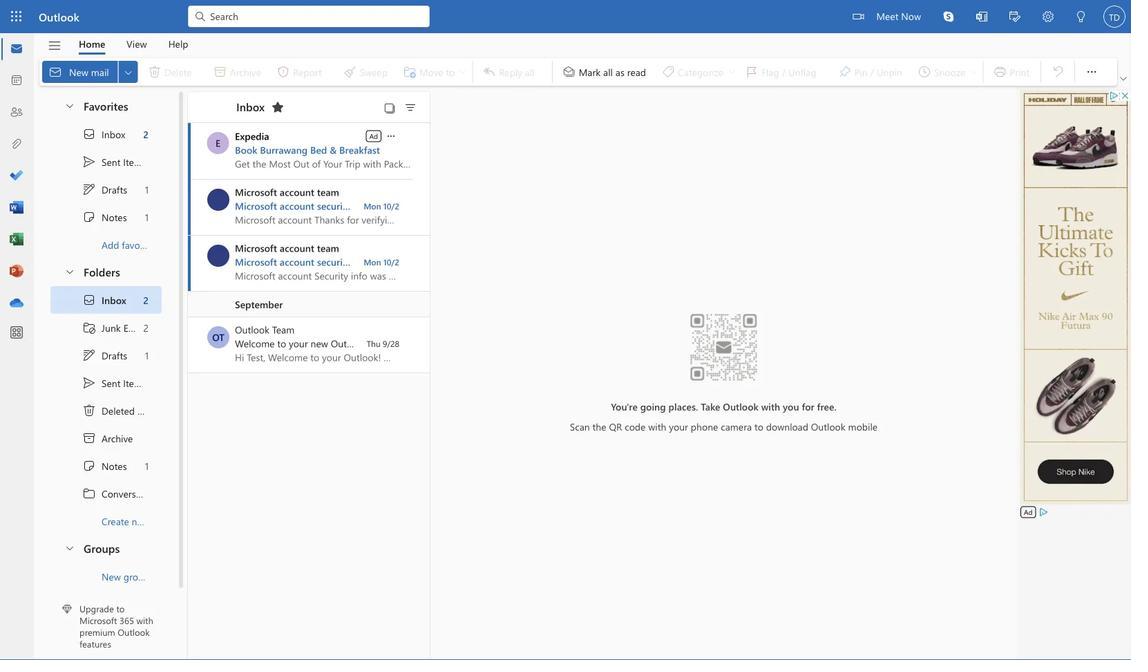 Task type: vqa. For each thing, say whether or not it's contained in the screenshot.


Task type: describe. For each thing, give the bounding box(es) containing it.
add favorite
[[102, 238, 154, 251]]

2  from the top
[[82, 459, 96, 473]]

 tree item
[[50, 480, 162, 508]]

outlook down free.
[[812, 420, 846, 433]]

3 1 from the top
[[145, 349, 149, 362]]

 button
[[1079, 58, 1106, 86]]

view button
[[116, 33, 157, 55]]

microsoft account team for microsoft account security info verification
[[235, 186, 339, 198]]

 inside favorites tree
[[82, 127, 96, 141]]


[[977, 11, 988, 22]]

1 vertical spatial ad
[[1025, 508, 1033, 517]]

365
[[120, 615, 134, 627]]

to for upgrade to microsoft 365 with premium outlook features
[[116, 603, 125, 615]]

2 horizontal spatial with
[[762, 400, 781, 413]]


[[1010, 11, 1021, 22]]

your inside message list no conversations selected list box
[[289, 337, 308, 350]]

group
[[124, 570, 149, 583]]

mail
[[91, 65, 109, 78]]

new group
[[102, 570, 149, 583]]

expedia image
[[207, 132, 229, 154]]

1  tree item from the top
[[50, 148, 162, 176]]

the
[[593, 420, 607, 433]]

all
[[604, 65, 613, 78]]

security for was
[[317, 255, 351, 268]]

thu
[[367, 338, 381, 349]]

tags group
[[556, 58, 981, 86]]

archive
[[102, 432, 133, 445]]

 for favorites
[[64, 100, 75, 111]]

security for verification
[[317, 199, 351, 212]]

outlook team
[[235, 323, 295, 336]]

 sent items for first  tree item from the top of the page
[[82, 155, 147, 169]]

to for welcome to your new outlook.com account
[[278, 337, 286, 350]]

 button
[[400, 97, 422, 117]]

outlook inside message list no conversations selected list box
[[235, 323, 270, 336]]

bed
[[310, 143, 327, 156]]

book burrawang bed & breakfast
[[235, 143, 380, 156]]

 button
[[385, 129, 398, 142]]

favorites tree
[[50, 87, 162, 259]]

was
[[374, 255, 390, 268]]

2 for first  tree item from the bottom
[[143, 294, 149, 306]]

 drafts for 
[[82, 183, 127, 196]]

td image
[[1104, 6, 1126, 28]]

word image
[[10, 201, 24, 215]]

items for  tree item
[[138, 404, 161, 417]]

excel image
[[10, 233, 24, 247]]

favorites tree item
[[50, 93, 162, 120]]

items for first  tree item from the bottom of the page
[[123, 377, 147, 389]]

free.
[[818, 400, 837, 413]]

 button
[[119, 61, 138, 83]]

create new folder
[[102, 515, 177, 528]]

2 sent from the top
[[102, 377, 121, 389]]

sent inside favorites tree
[[102, 155, 121, 168]]

inbox for first  tree item from the top
[[102, 128, 125, 141]]

 tree item
[[50, 314, 162, 342]]

as
[[616, 65, 625, 78]]

groups tree item
[[50, 535, 162, 563]]

favorite
[[122, 238, 154, 251]]

items for first  tree item from the top of the page
[[123, 155, 147, 168]]

 junk email 2
[[82, 321, 149, 335]]

 sent items for first  tree item from the bottom of the page
[[82, 376, 147, 390]]


[[384, 102, 396, 114]]

help button
[[158, 33, 199, 55]]


[[82, 487, 96, 501]]

tree containing 
[[50, 286, 177, 535]]


[[944, 11, 955, 22]]

expedia
[[235, 130, 269, 142]]

account up microsoft account security info was added
[[280, 242, 315, 254]]

team for was
[[317, 242, 339, 254]]

 for  dropdown button
[[1086, 65, 1100, 79]]

drafts for 
[[102, 183, 127, 196]]

2 notes from the top
[[102, 460, 127, 472]]

info for verification
[[354, 199, 371, 212]]

to inside you're going places. take outlook with you for free. scan the qr code with your phone camera to download outlook mobile
[[755, 420, 764, 433]]

outlook banner
[[0, 0, 1132, 35]]

application containing outlook
[[0, 0, 1132, 660]]

create
[[102, 515, 129, 528]]

inbox 
[[236, 99, 285, 114]]

mail image
[[10, 42, 24, 56]]

1  tree item from the top
[[50, 120, 162, 148]]

welcome to your new outlook.com account
[[235, 337, 423, 350]]

9/28
[[383, 338, 400, 349]]


[[48, 65, 62, 79]]

team for verification
[[317, 186, 339, 198]]

outlook up camera on the bottom right of the page
[[723, 400, 759, 413]]

2  tree item from the top
[[50, 452, 162, 480]]

camera
[[721, 420, 752, 433]]

mt for microsoft account security info verification
[[211, 193, 226, 206]]

message list section
[[188, 89, 430, 660]]

 button
[[1066, 0, 1099, 35]]

 for 
[[82, 183, 96, 196]]

view
[[127, 37, 147, 50]]

premium
[[80, 626, 115, 638]]

2 1 from the top
[[145, 211, 149, 224]]

breakfast
[[340, 143, 380, 156]]

now
[[902, 9, 922, 22]]

folders
[[84, 264, 120, 279]]

 inbox for first  tree item from the top
[[82, 127, 125, 141]]

 button for favorites
[[57, 93, 81, 118]]

 button for groups
[[57, 535, 81, 561]]

code
[[625, 420, 646, 433]]

with inside upgrade to microsoft 365 with premium outlook features
[[137, 615, 153, 627]]

 archive
[[82, 431, 133, 445]]

account right the thu at bottom
[[389, 337, 423, 350]]

info for was
[[354, 255, 371, 268]]

groups
[[84, 541, 120, 555]]

favorites
[[84, 98, 128, 113]]

september
[[235, 298, 283, 311]]

microsoft account team for microsoft account security info was added
[[235, 242, 339, 254]]

mobile
[[849, 420, 878, 433]]

book
[[235, 143, 258, 156]]

for
[[802, 400, 815, 413]]

account down book burrawang bed & breakfast
[[280, 199, 315, 212]]

mon 10/2 for was
[[364, 257, 400, 268]]

 for 
[[82, 349, 96, 362]]

 button
[[1118, 72, 1131, 86]]

you
[[783, 400, 800, 413]]

 deleted items
[[82, 404, 161, 418]]

drafts for 
[[102, 349, 127, 362]]


[[47, 38, 62, 53]]

create new folder tree item
[[50, 508, 177, 535]]

qr
[[609, 420, 623, 433]]

junk
[[102, 321, 121, 334]]

 button
[[933, 0, 966, 33]]

 tree item
[[50, 425, 162, 452]]

message list no conversations selected list box
[[188, 123, 430, 660]]

microsoft account team image
[[207, 189, 230, 211]]

mon for verification
[[364, 201, 381, 212]]

2  from the top
[[82, 293, 96, 307]]

folders tree item
[[50, 259, 162, 286]]

 button
[[41, 34, 68, 57]]

upgrade
[[80, 603, 114, 615]]

outlook inside upgrade to microsoft 365 with premium outlook features
[[118, 626, 150, 638]]

team
[[272, 323, 295, 336]]

new inside 'tree item'
[[102, 570, 121, 583]]

new group tree item
[[50, 563, 162, 591]]

welcome
[[235, 337, 275, 350]]

2  tree item from the top
[[50, 369, 162, 397]]

4 1 from the top
[[145, 460, 149, 472]]

verification
[[374, 199, 423, 212]]

meet
[[877, 9, 899, 22]]



Task type: locate. For each thing, give the bounding box(es) containing it.
1 vertical spatial 2
[[143, 294, 149, 306]]

2 right junk
[[144, 321, 149, 334]]

 inside folders tree item
[[64, 266, 75, 277]]

 tree item down junk
[[50, 342, 162, 369]]

to inside upgrade to microsoft 365 with premium outlook features
[[116, 603, 125, 615]]

 button inside groups tree item
[[57, 535, 81, 561]]

0 vertical spatial sent
[[102, 155, 121, 168]]

mt inside microsoft account team image
[[211, 193, 226, 206]]

scan
[[570, 420, 590, 433]]

10/2 for was
[[384, 257, 400, 268]]

mt down microsoft account team image
[[211, 249, 226, 262]]

2  tree item from the top
[[50, 342, 162, 369]]

2 inside  junk email 2
[[144, 321, 149, 334]]

take
[[701, 400, 721, 413]]

home button
[[68, 33, 116, 55]]

your down team
[[289, 337, 308, 350]]

1 1 from the top
[[145, 183, 149, 196]]

1 vertical spatial  tree item
[[50, 369, 162, 397]]

1  from the top
[[82, 127, 96, 141]]

2  notes from the top
[[82, 459, 127, 473]]


[[82, 404, 96, 418]]

0 vertical spatial team
[[317, 186, 339, 198]]

1 vertical spatial mt
[[211, 249, 226, 262]]

0 vertical spatial with
[[762, 400, 781, 413]]

0 vertical spatial security
[[317, 199, 351, 212]]

inbox up  junk email 2
[[102, 294, 126, 306]]

notes up add
[[102, 211, 127, 224]]

1 vertical spatial  inbox
[[82, 293, 126, 307]]

 tree item
[[50, 203, 162, 231], [50, 452, 162, 480]]

inbox heading
[[219, 92, 289, 122]]

drafts
[[102, 183, 127, 196], [102, 349, 127, 362]]

people image
[[10, 106, 24, 120]]

 down  on the left of the page
[[82, 349, 96, 362]]

 right mail
[[123, 67, 134, 78]]

 tree item
[[50, 176, 162, 203], [50, 342, 162, 369]]

outlook right premium
[[118, 626, 150, 638]]

1 vertical spatial mon 10/2
[[364, 257, 400, 268]]

 button left groups
[[57, 535, 81, 561]]

1 vertical spatial  tree item
[[50, 342, 162, 369]]

with right 365
[[137, 615, 153, 627]]

 down favorites "tree item"
[[82, 127, 96, 141]]

mt up microsoft account team icon
[[211, 193, 226, 206]]

1 mon from the top
[[364, 201, 381, 212]]

 for  popup button
[[386, 131, 397, 142]]

0 vertical spatial inbox
[[236, 99, 265, 114]]

team
[[317, 186, 339, 198], [317, 242, 339, 254]]

 mark all as read
[[563, 65, 647, 79]]

0 vertical spatial  sent items
[[82, 155, 147, 169]]

home
[[79, 37, 105, 50]]

inbox inside inbox 
[[236, 99, 265, 114]]

1  sent items from the top
[[82, 155, 147, 169]]

ad left set your advertising preferences icon
[[1025, 508, 1033, 517]]

0 horizontal spatial to
[[116, 603, 125, 615]]

you're going places. take outlook with you for free. scan the qr code with your phone camera to download outlook mobile
[[570, 400, 878, 433]]

 search field
[[188, 0, 430, 31]]

0 vertical spatial  tree item
[[50, 176, 162, 203]]

2 mon 10/2 from the top
[[364, 257, 400, 268]]

1 horizontal spatial your
[[670, 420, 689, 433]]

1 mon 10/2 from the top
[[364, 201, 400, 212]]

 button
[[267, 96, 289, 118]]

2 drafts from the top
[[102, 349, 127, 362]]

tree
[[50, 286, 177, 535]]

add
[[102, 238, 119, 251]]

1 mt from the top
[[211, 193, 226, 206]]

0 vertical spatial new
[[69, 65, 88, 78]]

download
[[767, 420, 809, 433]]

 drafts
[[82, 183, 127, 196], [82, 349, 127, 362]]

sent down favorites "tree item"
[[102, 155, 121, 168]]

microsoft account team
[[235, 186, 339, 198], [235, 242, 339, 254]]

3  button from the top
[[57, 535, 81, 561]]

ad
[[370, 131, 378, 141], [1025, 508, 1033, 517]]

10/2 down verification
[[384, 257, 400, 268]]

team up the microsoft account security info verification
[[317, 186, 339, 198]]

ad left  popup button
[[370, 131, 378, 141]]

0 vertical spatial your
[[289, 337, 308, 350]]

 inside favorites tree
[[82, 210, 96, 224]]

powerpoint image
[[10, 265, 24, 279]]

2  drafts from the top
[[82, 349, 127, 362]]

outlook team image
[[207, 326, 230, 349]]

 inbox
[[82, 127, 125, 141], [82, 293, 126, 307]]

security
[[317, 199, 351, 212], [317, 255, 351, 268]]

2 mon from the top
[[364, 257, 381, 268]]

2 vertical spatial items
[[138, 404, 161, 417]]


[[82, 431, 96, 445]]

drafts inside favorites tree
[[102, 183, 127, 196]]

add favorite tree item
[[50, 231, 162, 259]]

2 inside favorites tree
[[143, 128, 149, 141]]

 down  new mail
[[64, 100, 75, 111]]

 left folders
[[64, 266, 75, 277]]

0 vertical spatial  button
[[57, 93, 81, 118]]

1 vertical spatial mon
[[364, 257, 381, 268]]

drafts up add
[[102, 183, 127, 196]]

new left mail
[[69, 65, 88, 78]]

 notes inside favorites tree
[[82, 210, 127, 224]]

to inside message list no conversations selected list box
[[278, 337, 286, 350]]

2 down favorites "tree item"
[[143, 128, 149, 141]]

 tree item down  archive
[[50, 452, 162, 480]]

0 vertical spatial  inbox
[[82, 127, 125, 141]]

0 vertical spatial 2
[[143, 128, 149, 141]]

1 10/2 from the top
[[384, 201, 400, 212]]

 left  dropdown button
[[1086, 65, 1100, 79]]

 tree item up add favorite tree item
[[50, 176, 162, 203]]

 tree item up deleted
[[50, 369, 162, 397]]

1 vertical spatial 10/2
[[384, 257, 400, 268]]

0 vertical spatial ad
[[370, 131, 378, 141]]

1 vertical spatial new
[[132, 515, 149, 528]]

 tree item
[[50, 120, 162, 148], [50, 286, 162, 314]]

1 vertical spatial 
[[82, 459, 96, 473]]

new inside message list no conversations selected list box
[[311, 337, 328, 350]]

sent up  tree item
[[102, 377, 121, 389]]

0 horizontal spatial with
[[137, 615, 153, 627]]

0 vertical spatial 
[[1086, 65, 1100, 79]]

mt for microsoft account security info was added
[[211, 249, 226, 262]]

application
[[0, 0, 1132, 660]]

to
[[278, 337, 286, 350], [755, 420, 764, 433], [116, 603, 125, 615]]

 drafts for 
[[82, 349, 127, 362]]

1 vertical spatial team
[[317, 242, 339, 254]]

1  from the top
[[82, 155, 96, 169]]

drafts down  junk email 2
[[102, 349, 127, 362]]

 inside  dropdown button
[[1086, 65, 1100, 79]]

0 vertical spatial items
[[123, 155, 147, 168]]

2 2 from the top
[[143, 294, 149, 306]]

2 team from the top
[[317, 242, 339, 254]]

microsoft account team image
[[207, 245, 230, 267]]

1  from the top
[[82, 183, 96, 196]]

 tree item up add
[[50, 203, 162, 231]]

help
[[168, 37, 188, 50]]

ad inside message list no conversations selected list box
[[370, 131, 378, 141]]

new left folder
[[132, 515, 149, 528]]

with left "you"
[[762, 400, 781, 413]]

 sent items up deleted
[[82, 376, 147, 390]]

2 mt from the top
[[211, 249, 226, 262]]

1 team from the top
[[317, 186, 339, 198]]

 tree item
[[50, 397, 162, 425]]

0 vertical spatial 
[[82, 155, 96, 169]]

1  from the top
[[82, 210, 96, 224]]

 tree item up junk
[[50, 286, 162, 314]]

tab list inside application
[[68, 33, 199, 55]]

items up  deleted items
[[123, 377, 147, 389]]

2  inbox from the top
[[82, 293, 126, 307]]

items inside favorites tree
[[123, 155, 147, 168]]

outlook up welcome
[[235, 323, 270, 336]]

0 vertical spatial mon 10/2
[[364, 201, 400, 212]]

1 vertical spatial  tree item
[[50, 286, 162, 314]]

1 horizontal spatial new
[[311, 337, 328, 350]]

 down 
[[386, 131, 397, 142]]

10/2 up the was
[[384, 201, 400, 212]]

move & delete group
[[42, 58, 470, 86]]

 sent items down favorites "tree item"
[[82, 155, 147, 169]]

 drafts down  tree item
[[82, 349, 127, 362]]

0 vertical spatial 
[[82, 183, 96, 196]]

1  notes from the top
[[82, 210, 127, 224]]


[[194, 10, 207, 24]]

3 2 from the top
[[144, 321, 149, 334]]

1 vertical spatial inbox
[[102, 128, 125, 141]]

microsoft account team down burrawang
[[235, 186, 339, 198]]

1 horizontal spatial 
[[1086, 65, 1100, 79]]

0 vertical spatial  tree item
[[50, 120, 162, 148]]

0 vertical spatial  tree item
[[50, 148, 162, 176]]


[[1043, 11, 1054, 22]]

0 vertical spatial 10/2
[[384, 201, 400, 212]]

 inside favorites "tree item"
[[64, 100, 75, 111]]

items down favorites "tree item"
[[123, 155, 147, 168]]

info left verification
[[354, 199, 371, 212]]

2 microsoft account team from the top
[[235, 242, 339, 254]]

your inside you're going places. take outlook with you for free. scan the qr code with your phone camera to download outlook mobile
[[670, 420, 689, 433]]

inbox left 
[[236, 99, 265, 114]]

items right deleted
[[138, 404, 161, 417]]


[[82, 321, 96, 335]]

Select a conversation checkbox
[[207, 326, 235, 349]]

2 up email
[[143, 294, 149, 306]]

 button left folders
[[57, 259, 81, 284]]

10/2 for verification
[[384, 201, 400, 212]]

2
[[143, 128, 149, 141], [143, 294, 149, 306], [144, 321, 149, 334]]

 button inside favorites "tree item"
[[57, 93, 81, 118]]

folder
[[152, 515, 177, 528]]

set your advertising preferences image
[[1039, 507, 1050, 518]]

inbox for first  tree item from the bottom
[[102, 294, 126, 306]]

2  button from the top
[[57, 259, 81, 284]]

0 vertical spatial mon
[[364, 201, 381, 212]]

microsoft account security info verification
[[235, 199, 423, 212]]

 up 
[[82, 459, 96, 473]]

microsoft account team up microsoft account security info was added
[[235, 242, 339, 254]]

items
[[123, 155, 147, 168], [123, 377, 147, 389], [138, 404, 161, 417]]

new
[[311, 337, 328, 350], [132, 515, 149, 528]]

mon 10/2 for verification
[[364, 201, 400, 212]]

 inside favorites tree
[[82, 155, 96, 169]]

onedrive image
[[10, 297, 24, 310]]

thu 9/28
[[367, 338, 400, 349]]

more apps image
[[10, 326, 24, 340]]

 up 
[[82, 376, 96, 390]]

 notes for first the "" tree item from the bottom
[[82, 459, 127, 473]]

 inside favorites tree
[[82, 183, 96, 196]]

 sent items inside favorites tree
[[82, 155, 147, 169]]

 inbox inside favorites tree
[[82, 127, 125, 141]]

2 10/2 from the top
[[384, 257, 400, 268]]

1 vertical spatial your
[[670, 420, 689, 433]]

security down &
[[317, 199, 351, 212]]

read
[[628, 65, 647, 78]]

1 vertical spatial 
[[386, 131, 397, 142]]

1 vertical spatial items
[[123, 377, 147, 389]]

1  tree item from the top
[[50, 203, 162, 231]]

team up microsoft account security info was added
[[317, 242, 339, 254]]

mt inside microsoft account team icon
[[211, 249, 226, 262]]

2  sent items from the top
[[82, 376, 147, 390]]

1 vertical spatial microsoft account team
[[235, 242, 339, 254]]

security left the was
[[317, 255, 351, 268]]

0 vertical spatial  tree item
[[50, 203, 162, 231]]

account up "september" heading
[[280, 255, 315, 268]]

0 vertical spatial notes
[[102, 211, 127, 224]]

 notes up the "" tree item
[[82, 459, 127, 473]]

0 vertical spatial new
[[311, 337, 328, 350]]

mon 10/2 down verification
[[364, 257, 400, 268]]

 inside groups tree item
[[64, 542, 75, 554]]

1 horizontal spatial ad
[[1025, 508, 1033, 517]]


[[1077, 11, 1088, 22]]

 button for folders
[[57, 259, 81, 284]]

 up add favorite tree item
[[82, 210, 96, 224]]

 tree item for 
[[50, 342, 162, 369]]

1 vertical spatial 
[[82, 349, 96, 362]]

phone
[[691, 420, 719, 433]]

your
[[289, 337, 308, 350], [670, 420, 689, 433]]

email
[[124, 321, 146, 334]]

2 security from the top
[[317, 255, 351, 268]]

ot
[[212, 331, 225, 344]]

meet now
[[877, 9, 922, 22]]

2 horizontal spatial to
[[755, 420, 764, 433]]

calendar image
[[10, 74, 24, 88]]

upgrade to microsoft 365 with premium outlook features
[[80, 603, 153, 650]]

new left group
[[102, 570, 121, 583]]

 up add favorite tree item
[[82, 183, 96, 196]]

mon up the was
[[364, 201, 381, 212]]

2 vertical spatial to
[[116, 603, 125, 615]]

1 vertical spatial notes
[[102, 460, 127, 472]]

 drafts inside favorites tree
[[82, 183, 127, 196]]

mon left added
[[364, 257, 381, 268]]

 button
[[966, 0, 999, 35]]

1 vertical spatial info
[[354, 255, 371, 268]]

1  tree item from the top
[[50, 176, 162, 203]]

inbox inside favorites tree
[[102, 128, 125, 141]]

inbox down favorites "tree item"
[[102, 128, 125, 141]]

 for groups
[[64, 542, 75, 554]]

deleted
[[102, 404, 135, 417]]

1 vertical spatial  drafts
[[82, 349, 127, 362]]

1 vertical spatial to
[[755, 420, 764, 433]]

1 vertical spatial  notes
[[82, 459, 127, 473]]

new left outlook.com
[[311, 337, 328, 350]]

2 vertical spatial 2
[[144, 321, 149, 334]]

features
[[80, 638, 111, 650]]


[[1121, 75, 1128, 82]]

Select a conversation checkbox
[[207, 189, 235, 211]]

1 vertical spatial drafts
[[102, 349, 127, 362]]

items inside  deleted items
[[138, 404, 161, 417]]

1 2 from the top
[[143, 128, 149, 141]]

1 security from the top
[[317, 199, 351, 212]]

 button
[[57, 93, 81, 118], [57, 259, 81, 284], [57, 535, 81, 561]]

mon 10/2 up the was
[[364, 201, 400, 212]]

e
[[216, 137, 221, 149]]

 for folders
[[64, 266, 75, 277]]


[[563, 65, 577, 79]]

0 vertical spatial mt
[[211, 193, 226, 206]]

microsoft account security info was added
[[235, 255, 421, 268]]

1 info from the top
[[354, 199, 371, 212]]

0 horizontal spatial your
[[289, 337, 308, 350]]

1 vertical spatial  button
[[57, 259, 81, 284]]

 button down  new mail
[[57, 93, 81, 118]]

 inbox up  tree item
[[82, 293, 126, 307]]

1 vertical spatial 
[[82, 376, 96, 390]]

 tree item
[[50, 148, 162, 176], [50, 369, 162, 397]]

 tree item down favorites "tree item"
[[50, 148, 162, 176]]

0 horizontal spatial ad
[[370, 131, 378, 141]]

0 horizontal spatial new
[[132, 515, 149, 528]]

new inside "tree item"
[[132, 515, 149, 528]]

to right upgrade
[[116, 603, 125, 615]]

2 vertical spatial  button
[[57, 535, 81, 561]]

mon for was
[[364, 257, 381, 268]]

0 vertical spatial drafts
[[102, 183, 127, 196]]

0 vertical spatial 
[[82, 210, 96, 224]]

info left the was
[[354, 255, 371, 268]]

1 sent from the top
[[102, 155, 121, 168]]

to down team
[[278, 337, 286, 350]]

1 vertical spatial with
[[649, 420, 667, 433]]

&
[[330, 143, 337, 156]]

with down the going
[[649, 420, 667, 433]]

to right camera on the bottom right of the page
[[755, 420, 764, 433]]

1 vertical spatial new
[[102, 570, 121, 583]]

1  inbox from the top
[[82, 127, 125, 141]]

1 drafts from the top
[[102, 183, 127, 196]]

 notes
[[82, 210, 127, 224], [82, 459, 127, 473]]

0 vertical spatial to
[[278, 337, 286, 350]]

0 vertical spatial 
[[82, 127, 96, 141]]

 notes up add favorite tree item
[[82, 210, 127, 224]]

added
[[393, 255, 421, 268]]

left-rail-appbar navigation
[[3, 33, 30, 319]]

1 notes from the top
[[102, 211, 127, 224]]


[[271, 100, 285, 114]]

2 vertical spatial inbox
[[102, 294, 126, 306]]

tab list containing home
[[68, 33, 199, 55]]

1 horizontal spatial new
[[102, 570, 121, 583]]

 tree item down favorites
[[50, 120, 162, 148]]

 button inside folders tree item
[[57, 259, 81, 284]]

outlook inside banner
[[39, 9, 79, 24]]

0 vertical spatial  notes
[[82, 210, 127, 224]]

0 vertical spatial microsoft account team
[[235, 186, 339, 198]]

 button
[[1032, 0, 1066, 35]]


[[82, 183, 96, 196], [82, 349, 96, 362]]

 inbox down favorites "tree item"
[[82, 127, 125, 141]]

outlook
[[39, 9, 79, 24], [235, 323, 270, 336], [723, 400, 759, 413], [812, 420, 846, 433], [118, 626, 150, 638]]

you're
[[611, 400, 638, 413]]

notes inside favorites tree
[[102, 211, 127, 224]]

2 info from the top
[[354, 255, 371, 268]]

premium features image
[[62, 605, 72, 614]]

1  button from the top
[[57, 93, 81, 118]]

 drafts up add favorite tree item
[[82, 183, 127, 196]]

your down places.
[[670, 420, 689, 433]]

files image
[[10, 138, 24, 151]]

2 for first  tree item from the top
[[143, 128, 149, 141]]

to do image
[[10, 169, 24, 183]]

places.
[[669, 400, 699, 413]]

account
[[280, 186, 315, 198], [280, 199, 315, 212], [280, 242, 315, 254], [280, 255, 315, 268], [389, 337, 423, 350]]

0 horizontal spatial 
[[386, 131, 397, 142]]

2  from the top
[[82, 349, 96, 362]]

0 vertical spatial  drafts
[[82, 183, 127, 196]]

1 horizontal spatial with
[[649, 420, 667, 433]]


[[854, 11, 865, 22]]

 left groups
[[64, 542, 75, 554]]

new
[[69, 65, 88, 78], [102, 570, 121, 583]]

outlook up  'button'
[[39, 9, 79, 24]]

burrawang
[[260, 143, 308, 156]]

1 microsoft account team from the top
[[235, 186, 339, 198]]

 up  on the left of the page
[[82, 293, 96, 307]]

 inside dropdown button
[[123, 67, 134, 78]]

account up the microsoft account security info verification
[[280, 186, 315, 198]]

 inside  popup button
[[386, 131, 397, 142]]

0 horizontal spatial new
[[69, 65, 88, 78]]

1 horizontal spatial to
[[278, 337, 286, 350]]

september heading
[[188, 292, 430, 317]]

going
[[641, 400, 666, 413]]

1 vertical spatial security
[[317, 255, 351, 268]]

mark
[[579, 65, 601, 78]]

Select a conversation checkbox
[[207, 245, 235, 267]]

1  drafts from the top
[[82, 183, 127, 196]]

2  tree item from the top
[[50, 286, 162, 314]]

 inbox for first  tree item from the bottom
[[82, 293, 126, 307]]

tab list
[[68, 33, 199, 55]]

 notes for first the "" tree item from the top
[[82, 210, 127, 224]]

Search for email, meetings, files and more. field
[[209, 9, 422, 23]]

1 vertical spatial  tree item
[[50, 452, 162, 480]]

 down favorites "tree item"
[[82, 155, 96, 169]]

 button
[[380, 97, 400, 117]]

1 vertical spatial 
[[82, 293, 96, 307]]

2 vertical spatial with
[[137, 615, 153, 627]]

1 vertical spatial  sent items
[[82, 376, 147, 390]]

inbox
[[236, 99, 265, 114], [102, 128, 125, 141], [102, 294, 126, 306]]

new inside  new mail
[[69, 65, 88, 78]]

 new mail
[[48, 65, 109, 79]]

 inbox inside tree
[[82, 293, 126, 307]]


[[404, 101, 418, 115]]

microsoft inside upgrade to microsoft 365 with premium outlook features
[[80, 615, 117, 627]]

2  from the top
[[82, 376, 96, 390]]

notes down archive
[[102, 460, 127, 472]]

0 vertical spatial info
[[354, 199, 371, 212]]

 sent items
[[82, 155, 147, 169], [82, 376, 147, 390]]

 tree item for 
[[50, 176, 162, 203]]

1 vertical spatial sent
[[102, 377, 121, 389]]

 button
[[999, 0, 1032, 35]]



